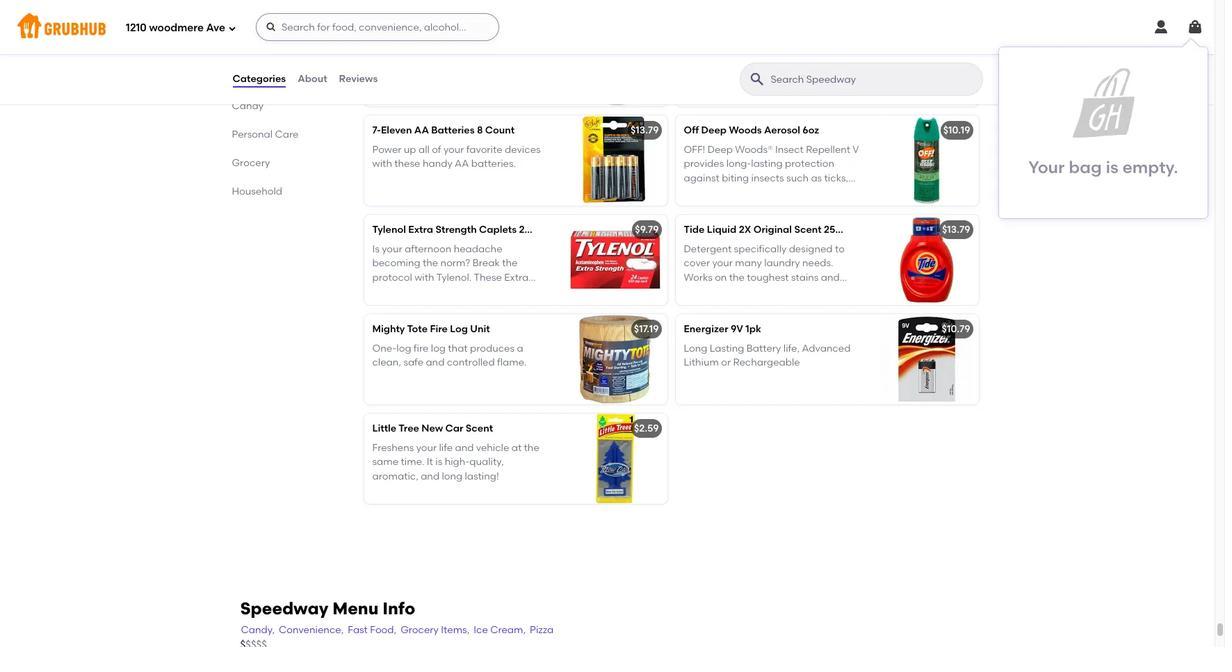 Task type: locate. For each thing, give the bounding box(es) containing it.
1 horizontal spatial aa
[[455, 158, 469, 170]]

all inside power up all of your favorite devices with these aaa batteries.
[[730, 45, 742, 56]]

0 horizontal spatial log
[[397, 343, 412, 355]]

aa right eleven
[[415, 124, 429, 136]]

produces
[[470, 343, 515, 355]]

and down black
[[730, 201, 749, 212]]

all inside power up all of your favorite devices with these handy aa batteries.
[[419, 144, 430, 156]]

all up aaa
[[730, 45, 742, 56]]

of inside power up all of your favorite devices with these handy aa batteries.
[[432, 144, 442, 156]]

will
[[453, 286, 468, 298]]

life,
[[784, 343, 800, 355]]

0 horizontal spatial flies,
[[772, 186, 793, 198]]

is right it
[[436, 457, 443, 468]]

0 horizontal spatial up
[[404, 144, 416, 156]]

0 horizontal spatial $13.79
[[631, 124, 659, 136]]

your bag is empty. tooltip
[[1000, 39, 1208, 218]]

power
[[684, 45, 713, 56], [373, 144, 402, 156]]

batteries. up magnifying glass icon
[[758, 59, 803, 71]]

disposalbe
[[428, 45, 480, 56]]

1 vertical spatial aa
[[455, 158, 469, 170]]

designed
[[789, 244, 833, 255]]

tylenol.
[[437, 272, 472, 284]]

to right the longer
[[405, 300, 415, 312]]

2 horizontal spatial svg image
[[1188, 19, 1204, 35]]

0 horizontal spatial grocery
[[232, 157, 270, 169]]

0 vertical spatial with
[[684, 59, 704, 71]]

favorite inside power up all of your favorite devices with these aaa batteries.
[[778, 45, 814, 56]]

personal care
[[232, 129, 299, 140]]

all up handy
[[419, 144, 430, 156]]

devices inside power up all of your favorite devices with these handy aa batteries.
[[505, 144, 541, 156]]

and up high-
[[455, 443, 474, 454]]

up inside power up all of your favorite devices with these aaa batteries.
[[716, 45, 728, 56]]

0 vertical spatial of
[[744, 45, 753, 56]]

1 horizontal spatial of
[[744, 45, 753, 56]]

relieve
[[417, 300, 448, 312]]

0 horizontal spatial to
[[405, 300, 415, 312]]

0 horizontal spatial of
[[432, 144, 442, 156]]

work
[[470, 286, 493, 298]]

0 horizontal spatial favorite
[[467, 144, 503, 156]]

advanced
[[802, 343, 851, 355]]

personal care tab
[[232, 127, 329, 142]]

headache
[[454, 244, 503, 255]]

works
[[684, 272, 713, 284]]

25oz.
[[717, 300, 742, 312]]

with inside power up all of your favorite devices with these aaa batteries.
[[684, 59, 704, 71]]

flies, down ticks,
[[821, 186, 842, 198]]

1 horizontal spatial to
[[836, 244, 845, 255]]

such
[[787, 172, 809, 184]]

the
[[423, 258, 438, 270], [502, 258, 518, 270], [730, 272, 745, 284], [524, 443, 540, 454]]

1 vertical spatial devices
[[505, 144, 541, 156]]

0 vertical spatial up
[[716, 45, 728, 56]]

these inside power up all of your favorite devices with these handy aa batteries.
[[395, 158, 421, 170]]

0 vertical spatial strength
[[436, 224, 477, 236]]

grocery down "info"
[[401, 625, 439, 637]]

1 vertical spatial these
[[395, 158, 421, 170]]

on
[[715, 272, 727, 284]]

these left aaa
[[706, 59, 732, 71]]

1 horizontal spatial is
[[1106, 157, 1119, 177]]

7-eleven aaa batteries 8 count image
[[875, 16, 979, 106]]

info
[[383, 599, 415, 619]]

gnats
[[751, 201, 778, 212]]

0 horizontal spatial strength
[[373, 286, 413, 298]]

devices
[[817, 45, 853, 56], [505, 144, 541, 156]]

1 horizontal spatial scent
[[795, 224, 822, 236]]

count right the 8
[[486, 124, 515, 136]]

1 vertical spatial up
[[404, 144, 416, 156]]

1 7- from the top
[[373, 25, 381, 37]]

0 horizontal spatial extra
[[409, 224, 434, 236]]

of inside power up all of your favorite devices with these aaa batteries.
[[744, 45, 753, 56]]

1 horizontal spatial up
[[716, 45, 728, 56]]

0 vertical spatial is
[[1106, 157, 1119, 177]]

fire
[[414, 343, 429, 355]]

your up aaa
[[756, 45, 776, 56]]

1 horizontal spatial log
[[431, 343, 446, 355]]

$13.79 for power up all of your favorite devices with these handy aa batteries.
[[631, 124, 659, 136]]

of up handy
[[432, 144, 442, 156]]

long
[[442, 471, 463, 483]]

up
[[716, 45, 728, 56], [404, 144, 416, 156]]

vehicle
[[476, 443, 510, 454]]

your up on
[[713, 258, 733, 270]]

a
[[517, 343, 524, 355]]

1 vertical spatial power
[[373, 144, 402, 156]]

is right bag
[[1106, 157, 1119, 177]]

2 flies, from the left
[[821, 186, 842, 198]]

sand
[[796, 186, 819, 198]]

0 vertical spatial devices
[[817, 45, 853, 56]]

0 vertical spatial to
[[836, 244, 845, 255]]

1 horizontal spatial these
[[706, 59, 732, 71]]

fresh food tab
[[232, 13, 329, 28]]

$10.19
[[944, 124, 971, 136]]

0 vertical spatial batteries.
[[758, 59, 803, 71]]

2 horizontal spatial with
[[684, 59, 704, 71]]

high-
[[445, 457, 470, 468]]

2 vertical spatial with
[[415, 272, 435, 284]]

svg image
[[1154, 19, 1170, 35], [1188, 19, 1204, 35], [266, 22, 277, 33]]

with inside is your afternoon headache becoming the norm? break the protocol with tylenol. these extra strength caplets will work faster and longer to relieve your pain.
[[415, 272, 435, 284]]

lasting!
[[465, 471, 499, 483]]

detergent specifically designed to cover your many laundry needs. works on the toughest stains and leaves colors vibrant and whites bright.   25oz.
[[684, 244, 845, 312]]

mighty tote fire log unit image
[[563, 314, 668, 405]]

0 horizontal spatial is
[[436, 457, 443, 468]]

fast
[[348, 625, 368, 637]]

original
[[754, 224, 792, 236]]

1 horizontal spatial batteries.
[[758, 59, 803, 71]]

1 vertical spatial scent
[[466, 423, 493, 435]]

insects
[[752, 172, 785, 184]]

and down stains at the right of the page
[[783, 286, 802, 298]]

1 horizontal spatial all
[[730, 45, 742, 56]]

with down eleven
[[373, 158, 392, 170]]

7- up heavy
[[373, 25, 381, 37]]

to down the 25oz at the top right of page
[[836, 244, 845, 255]]

candy, button
[[240, 623, 276, 639]]

0 vertical spatial scent
[[795, 224, 822, 236]]

tide
[[684, 224, 705, 236]]

and inside is your afternoon headache becoming the norm? break the protocol with tylenol. these extra strength caplets will work faster and longer to relieve your pain.
[[525, 286, 543, 298]]

deep
[[702, 124, 727, 136]]

aa
[[415, 124, 429, 136], [455, 158, 469, 170]]

1 horizontal spatial count
[[533, 224, 563, 236]]

$13.79
[[631, 124, 659, 136], [943, 224, 971, 236]]

your down batteries
[[444, 144, 464, 156]]

0 horizontal spatial aa
[[415, 124, 429, 136]]

with for power up all of your favorite devices with these aaa batteries.
[[684, 59, 704, 71]]

1 horizontal spatial power
[[684, 45, 713, 56]]

0 vertical spatial 7-
[[373, 25, 381, 37]]

7-eleven aa batteries 8 count image
[[563, 115, 668, 206]]

1 vertical spatial batteries.
[[471, 158, 516, 170]]

0 vertical spatial all
[[730, 45, 742, 56]]

1 horizontal spatial favorite
[[778, 45, 814, 56]]

with up caplets
[[415, 272, 435, 284]]

the up colors
[[730, 272, 745, 284]]

your up it
[[417, 443, 437, 454]]

up inside power up all of your favorite devices with these handy aa batteries.
[[404, 144, 416, 156]]

$10.79
[[942, 323, 971, 335]]

protection
[[786, 158, 835, 170]]

to
[[836, 244, 845, 255], [405, 300, 415, 312]]

grocery down personal
[[232, 157, 270, 169]]

devices for power up all of your favorite devices with these aaa batteries.
[[817, 45, 853, 56]]

extra up faster
[[505, 272, 529, 284]]

flies, down insects
[[772, 186, 793, 198]]

0 vertical spatial power
[[684, 45, 713, 56]]

1 vertical spatial count
[[533, 224, 563, 236]]

strength inside is your afternoon headache becoming the norm? break the protocol with tylenol. these extra strength caplets will work faster and longer to relieve your pain.
[[373, 286, 413, 298]]

with inside power up all of your favorite devices with these handy aa batteries.
[[373, 158, 392, 170]]

strength up headache
[[436, 224, 477, 236]]

1 vertical spatial to
[[405, 300, 415, 312]]

norm?
[[441, 258, 471, 270]]

extra inside is your afternoon headache becoming the norm? break the protocol with tylenol. these extra strength caplets will work faster and longer to relieve your pain.
[[505, 272, 529, 284]]

these inside power up all of your favorite devices with these aaa batteries.
[[706, 59, 732, 71]]

0 vertical spatial favorite
[[778, 45, 814, 56]]

1 flies, from the left
[[772, 186, 793, 198]]

0 horizontal spatial batteries.
[[471, 158, 516, 170]]

count for tylenol extra strength caplets 24 count
[[533, 224, 563, 236]]

v
[[853, 144, 860, 156]]

magnifying glass icon image
[[749, 71, 766, 88]]

off
[[684, 124, 699, 136]]

1 horizontal spatial flies,
[[821, 186, 842, 198]]

of up aaa
[[744, 45, 753, 56]]

0 horizontal spatial svg image
[[266, 22, 277, 33]]

1 horizontal spatial extra
[[505, 272, 529, 284]]

these left handy
[[395, 158, 421, 170]]

and inside one-log fire log that produces a clean, safe and controlled flame.
[[426, 357, 445, 369]]

scent up vehicle
[[466, 423, 493, 435]]

your inside power up all of your favorite devices with these aaa batteries.
[[756, 45, 776, 56]]

Search Speedway search field
[[770, 73, 979, 86]]

7- for eleven
[[373, 124, 381, 136]]

1 vertical spatial favorite
[[467, 144, 503, 156]]

0 horizontal spatial all
[[419, 144, 430, 156]]

extra up afternoon
[[409, 224, 434, 236]]

favorite inside power up all of your favorite devices with these handy aa batteries.
[[467, 144, 503, 156]]

tote
[[407, 323, 428, 335]]

1 vertical spatial is
[[436, 457, 443, 468]]

and up whites
[[822, 272, 840, 284]]

energizer 9v 1pk
[[684, 323, 762, 335]]

1 horizontal spatial grocery
[[401, 625, 439, 637]]

mighty
[[373, 323, 405, 335]]

car
[[446, 423, 464, 435]]

log
[[397, 343, 412, 355], [431, 343, 446, 355]]

0 vertical spatial these
[[706, 59, 732, 71]]

svg image
[[228, 24, 237, 32]]

0 horizontal spatial power
[[373, 144, 402, 156]]

1 horizontal spatial svg image
[[1154, 19, 1170, 35]]

long lasting battery life, advanced lithium or rechargeable
[[684, 343, 851, 369]]

power inside power up all of your favorite devices with these aaa batteries.
[[684, 45, 713, 56]]

and down fire
[[426, 357, 445, 369]]

aa right handy
[[455, 158, 469, 170]]

candy tab
[[232, 99, 329, 113]]

power inside power up all of your favorite devices with these handy aa batteries.
[[373, 144, 402, 156]]

break
[[473, 258, 500, 270]]

1 horizontal spatial devices
[[817, 45, 853, 56]]

scent up designed
[[795, 224, 822, 236]]

grocery tab
[[232, 156, 329, 170]]

and down it
[[421, 471, 440, 483]]

1 horizontal spatial $13.79
[[943, 224, 971, 236]]

strength down protocol
[[373, 286, 413, 298]]

and right faster
[[525, 286, 543, 298]]

of for aaa
[[744, 45, 753, 56]]

1 vertical spatial $13.79
[[943, 224, 971, 236]]

about
[[298, 73, 327, 85]]

1 vertical spatial strength
[[373, 286, 413, 298]]

extra
[[409, 224, 434, 236], [505, 272, 529, 284]]

quality,
[[470, 457, 504, 468]]

0 vertical spatial extra
[[409, 224, 434, 236]]

menu
[[333, 599, 379, 619]]

these for aaa
[[706, 59, 732, 71]]

long
[[684, 343, 708, 355]]

of
[[744, 45, 753, 56], [432, 144, 442, 156]]

these
[[706, 59, 732, 71], [395, 158, 421, 170]]

to inside detergent specifically designed to cover your many laundry needs. works on the toughest stains and leaves colors vibrant and whites bright.   25oz.
[[836, 244, 845, 255]]

your
[[756, 45, 776, 56], [444, 144, 464, 156], [382, 244, 403, 255], [713, 258, 733, 270], [450, 300, 471, 312], [417, 443, 437, 454]]

7- down 'reviews' button
[[373, 124, 381, 136]]

count for 7-eleven aa batteries 8 count
[[486, 124, 515, 136]]

with left aaa
[[684, 59, 704, 71]]

life
[[439, 443, 453, 454]]

2 log from the left
[[431, 343, 446, 355]]

1 vertical spatial extra
[[505, 272, 529, 284]]

mosquitoes,
[[684, 186, 742, 198]]

count right 24
[[533, 224, 563, 236]]

0 horizontal spatial scent
[[466, 423, 493, 435]]

the right at at the left of page
[[524, 443, 540, 454]]

1 horizontal spatial with
[[415, 272, 435, 284]]

0 horizontal spatial devices
[[505, 144, 541, 156]]

$17.19
[[634, 323, 659, 335]]

off! deep
[[684, 144, 733, 156]]

freshens
[[373, 443, 414, 454]]

drinks
[[425, 59, 453, 71]]

items,
[[441, 625, 470, 637]]

favorite for aa
[[467, 144, 503, 156]]

0 vertical spatial $13.79
[[631, 124, 659, 136]]

heavy
[[373, 45, 402, 56]]

power up all of your favorite devices with these aaa batteries. button
[[676, 16, 979, 106]]

1 vertical spatial all
[[419, 144, 430, 156]]

log
[[450, 323, 468, 335]]

0 horizontal spatial with
[[373, 158, 392, 170]]

0 horizontal spatial count
[[486, 124, 515, 136]]

perfect
[[507, 45, 541, 56]]

cream,
[[491, 625, 526, 637]]

0 vertical spatial grocery
[[232, 157, 270, 169]]

batteries. down the 8
[[471, 158, 516, 170]]

0 vertical spatial count
[[486, 124, 515, 136]]

convenience,
[[279, 625, 344, 637]]

bag
[[1069, 157, 1102, 177]]

energizer 9v 1pk image
[[875, 314, 979, 405]]

is inside "freshens your life and vehicle at the same time. it is high-quality, aromatic, and long lasting!"
[[436, 457, 443, 468]]

the down afternoon
[[423, 258, 438, 270]]

1 vertical spatial with
[[373, 158, 392, 170]]

0 horizontal spatial these
[[395, 158, 421, 170]]

devices inside power up all of your favorite devices with these aaa batteries.
[[817, 45, 853, 56]]

log right fire
[[431, 343, 446, 355]]

your up "becoming"
[[382, 244, 403, 255]]

1 vertical spatial 7-
[[373, 124, 381, 136]]

to inside is your afternoon headache becoming the norm? break the protocol with tylenol. these extra strength caplets will work faster and longer to relieve your pain.
[[405, 300, 415, 312]]

black
[[744, 186, 770, 198]]

the right break in the left of the page
[[502, 258, 518, 270]]

favorite
[[778, 45, 814, 56], [467, 144, 503, 156]]

1 vertical spatial of
[[432, 144, 442, 156]]

log up safe
[[397, 343, 412, 355]]

2 7- from the top
[[373, 124, 381, 136]]

your inside "freshens your life and vehicle at the same time. it is high-quality, aromatic, and long lasting!"
[[417, 443, 437, 454]]

candy
[[232, 100, 264, 112]]



Task type: describe. For each thing, give the bounding box(es) containing it.
it
[[427, 457, 433, 468]]

woods® insect
[[736, 144, 804, 156]]

batteries. inside power up all of your favorite devices with these aaa batteries.
[[758, 59, 803, 71]]

grocery items, button
[[400, 623, 471, 639]]

fresh food
[[232, 14, 284, 26]]

snacks tab
[[232, 42, 329, 56]]

household
[[232, 186, 283, 197]]

clean,
[[373, 357, 401, 369]]

rechargeable
[[734, 357, 801, 369]]

little tree new car scent
[[373, 423, 493, 435]]

the inside "freshens your life and vehicle at the same time. it is high-quality, aromatic, and long lasting!"
[[524, 443, 540, 454]]

your
[[1029, 157, 1065, 177]]

care
[[275, 129, 299, 140]]

1 log from the left
[[397, 343, 412, 355]]

aa inside power up all of your favorite devices with these handy aa batteries.
[[455, 158, 469, 170]]

all for handy
[[419, 144, 430, 156]]

chiggers,
[[684, 201, 728, 212]]

flame.
[[497, 357, 527, 369]]

cover
[[684, 258, 710, 270]]

convenience, button
[[278, 623, 345, 639]]

aerosol
[[765, 124, 801, 136]]

speedway
[[240, 599, 329, 619]]

$9.79
[[635, 224, 659, 236]]

select
[[381, 25, 411, 37]]

of for handy
[[432, 144, 442, 156]]

batteries. inside power up all of your favorite devices with these handy aa batteries.
[[471, 158, 516, 170]]

little tree new car scent image
[[563, 414, 668, 504]]

1 vertical spatial grocery
[[401, 625, 439, 637]]

pizza button
[[530, 623, 555, 639]]

$2.59
[[634, 423, 659, 435]]

protocol
[[373, 272, 412, 284]]

is
[[373, 244, 380, 255]]

household tab
[[232, 184, 329, 199]]

candy, convenience, fast food, grocery items, ice cream, pizza
[[241, 625, 554, 637]]

power up all of your favorite devices with these aaa batteries.
[[684, 45, 853, 71]]

little
[[373, 423, 397, 435]]

energizer
[[684, 323, 729, 335]]

that
[[448, 343, 468, 355]]

same
[[373, 457, 399, 468]]

8
[[477, 124, 483, 136]]

one-
[[373, 343, 397, 355]]

24
[[519, 224, 531, 236]]

and inside off! deep woods® insect repellent v provides long-lasting protection against biting insects such as ticks, mosquitoes, black flies, sand flies, chiggers, and gnats
[[730, 201, 749, 212]]

with for power up all of your favorite devices with these handy aa batteries.
[[373, 158, 392, 170]]

personal
[[232, 129, 273, 140]]

reviews button
[[339, 54, 379, 104]]

eleven
[[381, 124, 412, 136]]

becoming
[[373, 258, 421, 270]]

the inside detergent specifically designed to cover your many laundry needs. works on the toughest stains and leaves colors vibrant and whites bright.   25oz.
[[730, 272, 745, 284]]

biting
[[722, 172, 749, 184]]

time.
[[401, 457, 425, 468]]

is inside tooltip
[[1106, 157, 1119, 177]]

7-eleven aa batteries 8 count
[[373, 124, 515, 136]]

these
[[474, 272, 502, 284]]

lasting
[[710, 343, 745, 355]]

ticks,
[[825, 172, 849, 184]]

batteries
[[432, 124, 475, 136]]

at
[[512, 443, 522, 454]]

your bag is empty.
[[1029, 157, 1179, 177]]

food
[[260, 14, 284, 26]]

1 horizontal spatial strength
[[436, 224, 477, 236]]

your inside detergent specifically designed to cover your many laundry needs. works on the toughest stains and leaves colors vibrant and whites bright.   25oz.
[[713, 258, 733, 270]]

or
[[722, 357, 731, 369]]

tylenol
[[373, 224, 406, 236]]

power for power up all of your favorite devices with these aaa batteries.
[[684, 45, 713, 56]]

up for aaa
[[716, 45, 728, 56]]

7-select plastic cups 16oz 20ct image
[[563, 16, 668, 106]]

detergent
[[684, 244, 732, 255]]

laundry
[[765, 258, 801, 270]]

stains
[[792, 272, 819, 284]]

longer
[[373, 300, 403, 312]]

main navigation navigation
[[0, 0, 1215, 54]]

your inside power up all of your favorite devices with these handy aa batteries.
[[444, 144, 464, 156]]

pain.
[[473, 300, 496, 312]]

liquid
[[707, 224, 737, 236]]

drinks tab
[[232, 70, 329, 85]]

tide liquid 2x original scent 25oz
[[684, 224, 847, 236]]

reviews
[[339, 73, 378, 85]]

up for handy
[[404, 144, 416, 156]]

fire
[[430, 323, 448, 335]]

off! deep woods® insect repellent v provides long-lasting protection against biting insects such as ticks, mosquitoes, black flies, sand flies, chiggers, and gnats
[[684, 144, 860, 212]]

power for power up all of your favorite devices with these handy aa batteries.
[[373, 144, 402, 156]]

scent for original
[[795, 224, 822, 236]]

repellent
[[807, 144, 851, 156]]

0 vertical spatial aa
[[415, 124, 429, 136]]

unit
[[471, 323, 490, 335]]

woodmere
[[149, 21, 204, 34]]

as
[[812, 172, 823, 184]]

holding
[[388, 59, 423, 71]]

colors
[[717, 286, 745, 298]]

9v
[[731, 323, 744, 335]]

for
[[373, 59, 385, 71]]

ice
[[474, 625, 488, 637]]

fast food, button
[[347, 623, 397, 639]]

your down 'will'
[[450, 300, 471, 312]]

snacks
[[232, 43, 266, 55]]

securely.
[[456, 59, 497, 71]]

freshens your life and vehicle at the same time. it is high-quality, aromatic, and long lasting!
[[373, 443, 540, 483]]

these for handy
[[395, 158, 421, 170]]

tylenol extra strength caplets 24 count image
[[563, 215, 668, 305]]

categories button
[[232, 54, 287, 104]]

needs.
[[803, 258, 834, 270]]

bright.
[[684, 300, 715, 312]]

grocery inside tab
[[232, 157, 270, 169]]

6oz
[[803, 124, 820, 136]]

drinks
[[232, 71, 261, 83]]

faster
[[495, 286, 522, 298]]

scent for car
[[466, 423, 493, 435]]

all for aaa
[[730, 45, 742, 56]]

aaa
[[735, 59, 756, 71]]

tide liquid 2x original scent 25oz image
[[875, 215, 979, 305]]

devices for power up all of your favorite devices with these handy aa batteries.
[[505, 144, 541, 156]]

$13.79 for detergent specifically designed to cover your many laundry needs. works on the toughest stains and leaves colors vibrant and whites bright.   25oz.
[[943, 224, 971, 236]]

off deep woods aerosol 6oz image
[[875, 115, 979, 206]]

1210
[[126, 21, 147, 34]]

Search for food, convenience, alcohol... search field
[[256, 13, 500, 41]]

specifically
[[734, 244, 787, 255]]

7- for select
[[373, 25, 381, 37]]

aromatic,
[[373, 471, 419, 483]]

favorite for batteries.
[[778, 45, 814, 56]]

candy,
[[241, 625, 275, 637]]



Task type: vqa. For each thing, say whether or not it's contained in the screenshot.


